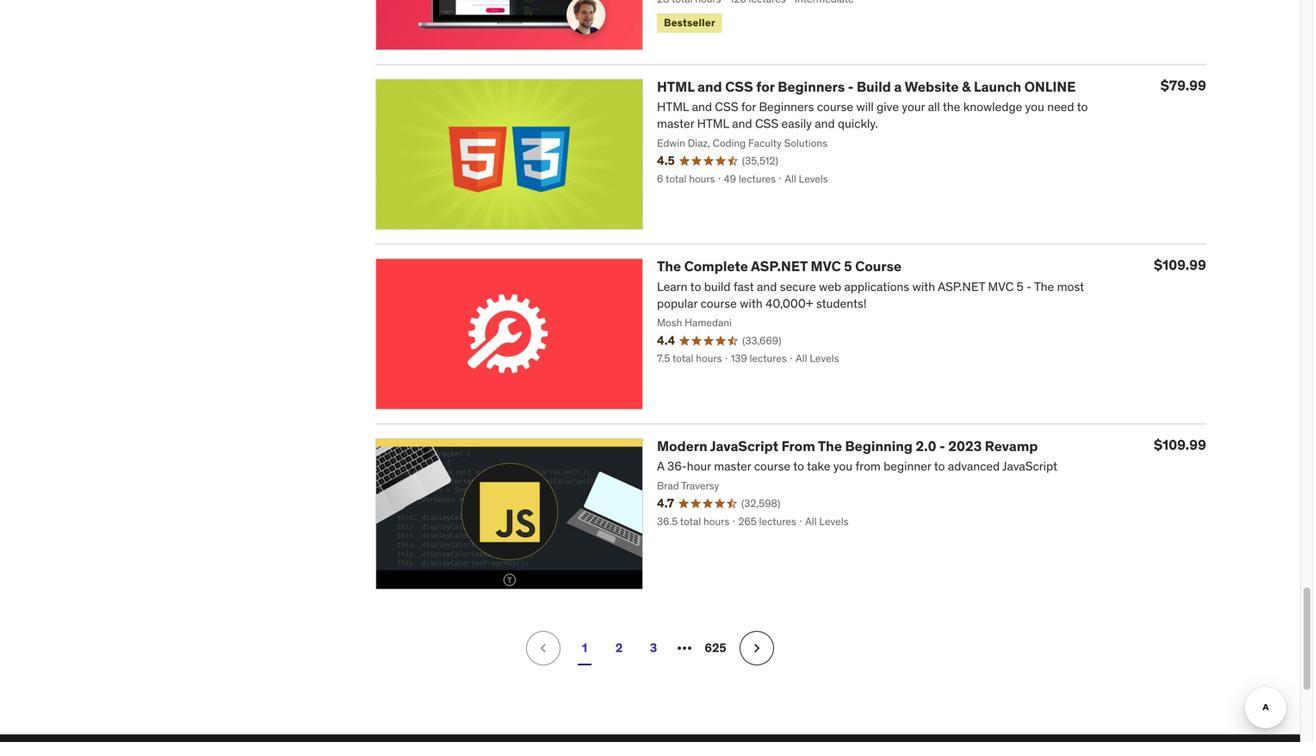 Task type: vqa. For each thing, say whether or not it's contained in the screenshot.
more inside and more than 21 hours of video this comprehensive course leaves no stone unturned! This course includes quizzes, tests, coding exercises and homework assignments as well as 3 major projects to create a Python project portfolio!
no



Task type: describe. For each thing, give the bounding box(es) containing it.
next page image
[[748, 640, 765, 657]]

1
[[582, 640, 587, 656]]

1 link
[[567, 631, 602, 665]]

revamp
[[985, 437, 1038, 455]]

a
[[894, 78, 902, 95]]

css
[[725, 78, 753, 95]]

1 horizontal spatial the
[[818, 437, 842, 455]]

2023
[[948, 437, 982, 455]]

5
[[844, 258, 852, 275]]

&
[[962, 78, 971, 95]]

$109.99 for modern javascript from the beginning 2.0 - 2023 revamp
[[1154, 436, 1206, 454]]

and
[[697, 78, 722, 95]]

beginners
[[778, 78, 845, 95]]

ellipsis image
[[674, 638, 695, 659]]

asp.net
[[751, 258, 808, 275]]

modern javascript from the beginning 2.0 - 2023 revamp
[[657, 437, 1038, 455]]

625
[[705, 640, 726, 656]]

2.0
[[916, 437, 936, 455]]

html and css for beginners - build a website & launch online
[[657, 78, 1076, 95]]

modern
[[657, 437, 708, 455]]

3 link
[[636, 631, 671, 665]]



Task type: locate. For each thing, give the bounding box(es) containing it.
0 vertical spatial $109.99
[[1154, 256, 1206, 274]]

0 horizontal spatial the
[[657, 258, 681, 275]]

$109.99 for the complete asp.net mvc 5 course
[[1154, 256, 1206, 274]]

html and css for beginners - build a website & launch online link
[[657, 78, 1076, 95]]

2
[[615, 640, 623, 656]]

-
[[848, 78, 854, 95], [940, 437, 945, 455]]

$109.99
[[1154, 256, 1206, 274], [1154, 436, 1206, 454]]

1 vertical spatial -
[[940, 437, 945, 455]]

- left the build
[[848, 78, 854, 95]]

beginning
[[845, 437, 913, 455]]

3
[[650, 640, 657, 656]]

modern javascript from the beginning 2.0 - 2023 revamp link
[[657, 437, 1038, 455]]

the right from
[[818, 437, 842, 455]]

the complete asp.net mvc 5 course
[[657, 258, 902, 275]]

0 vertical spatial the
[[657, 258, 681, 275]]

mvc
[[811, 258, 841, 275]]

0 vertical spatial -
[[848, 78, 854, 95]]

2 $109.99 from the top
[[1154, 436, 1206, 454]]

1 vertical spatial $109.99
[[1154, 436, 1206, 454]]

1 vertical spatial the
[[818, 437, 842, 455]]

2 link
[[602, 631, 636, 665]]

from
[[781, 437, 815, 455]]

0 horizontal spatial -
[[848, 78, 854, 95]]

course
[[855, 258, 902, 275]]

$79.99
[[1161, 77, 1206, 94]]

- right 2.0
[[940, 437, 945, 455]]

build
[[857, 78, 891, 95]]

for
[[756, 78, 775, 95]]

the complete asp.net mvc 5 course link
[[657, 258, 902, 275]]

the
[[657, 258, 681, 275], [818, 437, 842, 455]]

1 $109.99 from the top
[[1154, 256, 1206, 274]]

complete
[[684, 258, 748, 275]]

online
[[1024, 78, 1076, 95]]

website
[[905, 78, 959, 95]]

html
[[657, 78, 694, 95]]

javascript
[[710, 437, 778, 455]]

1 horizontal spatial -
[[940, 437, 945, 455]]

launch
[[974, 78, 1021, 95]]

the left 'complete'
[[657, 258, 681, 275]]

previous page image
[[535, 640, 552, 657]]



